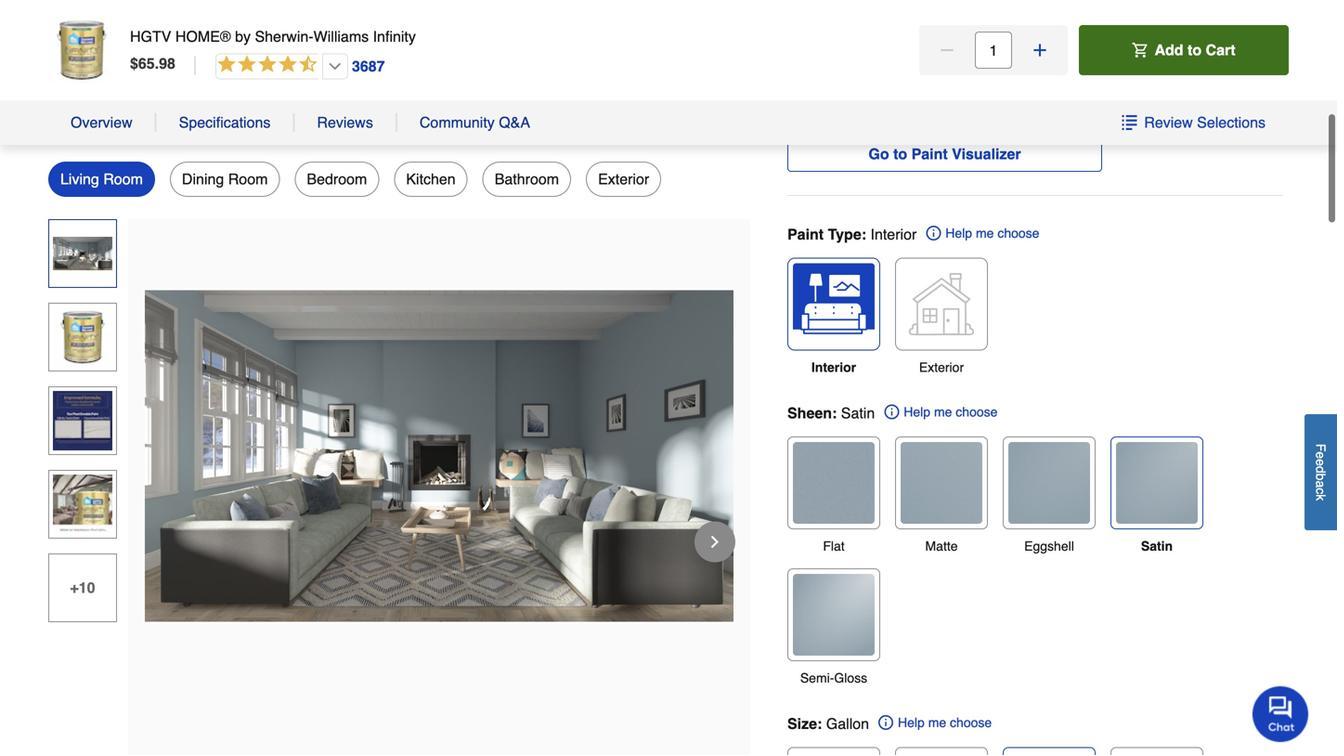 Task type: describe. For each thing, give the bounding box(es) containing it.
view multiple colors in a room with the lowe's paint visualizer
[[788, 106, 1146, 121]]

satin inside button
[[1142, 539, 1173, 554]]

by
[[235, 28, 251, 45]]

$ 65 . 98
[[130, 55, 176, 72]]

.
[[155, 55, 159, 72]]

bathroom
[[495, 170, 559, 188]]

b
[[1314, 473, 1329, 481]]

looking to compare others colors?
[[788, 73, 1045, 91]]

review selections
[[1145, 114, 1266, 131]]

matte
[[926, 539, 958, 554]]

size:
[[788, 715, 823, 733]]

65
[[138, 55, 155, 72]]

0 horizontal spatial a
[[920, 106, 927, 121]]

to for add
[[1188, 41, 1202, 59]]

review
[[1145, 114, 1194, 131]]

cart image
[[1133, 43, 1148, 58]]

compare
[[868, 73, 932, 91]]

community
[[420, 114, 495, 131]]

paint size sample image
[[789, 748, 880, 755]]

help me choose for size: gallon
[[898, 715, 992, 730]]

1 horizontal spatial interior
[[871, 226, 917, 243]]

me for sheen: satin
[[935, 405, 953, 420]]

Stepper number input field with increment and decrement buttons number field
[[975, 32, 1013, 69]]

sheen: satin
[[788, 405, 875, 422]]

semi-gloss
[[801, 671, 868, 686]]

semi-gloss button
[[788, 569, 881, 686]]

home®
[[175, 28, 231, 45]]

q&a
[[499, 114, 530, 131]]

f e e d b a c k button
[[1305, 414, 1338, 530]]

choose for paint type: interior
[[998, 226, 1040, 241]]

help me choose button for gallon
[[879, 715, 992, 733]]

kitchen
[[406, 170, 456, 188]]

gallon
[[827, 715, 870, 733]]

f
[[1314, 444, 1329, 452]]

info image for paint type: interior
[[927, 226, 941, 241]]

2 e from the top
[[1314, 459, 1329, 466]]

williams
[[314, 28, 369, 45]]

flat
[[823, 539, 845, 554]]

info image for size: gallon
[[879, 715, 894, 730]]

paint type: interior
[[788, 226, 917, 243]]

help for interior
[[946, 226, 973, 241]]

colors?
[[988, 73, 1045, 91]]

living
[[60, 170, 99, 188]]

plus image
[[1031, 41, 1050, 59]]

type exterior image
[[901, 263, 983, 345]]

d
[[1314, 466, 1329, 473]]

thumbnail: 2 image
[[53, 475, 112, 534]]

hgtv
[[130, 28, 171, 45]]

reviews link
[[317, 113, 373, 132]]

specifications
[[179, 114, 271, 131]]

chat invite button image
[[1253, 686, 1310, 742]]

the
[[991, 106, 1009, 121]]

room
[[931, 106, 960, 121]]

a inside button
[[1314, 481, 1329, 488]]

hgtv home® by sherwin-williams infinity
[[130, 28, 416, 45]]

help for satin
[[904, 405, 931, 420]]

flat button
[[788, 437, 881, 554]]

0 vertical spatial exterior
[[598, 170, 650, 188]]

+10
[[70, 579, 95, 596]]

help me choose button for satin
[[885, 405, 998, 422]]

3687
[[352, 58, 385, 75]]

$
[[130, 55, 138, 72]]

1 vertical spatial exterior
[[920, 360, 964, 375]]

multiple
[[819, 106, 864, 121]]

0 horizontal spatial paint
[[788, 226, 824, 243]]

type:
[[828, 226, 867, 243]]

0 vertical spatial satin
[[842, 405, 875, 422]]

productimage image
[[48, 17, 115, 84]]

overview
[[71, 114, 133, 131]]

f e e d b a c k
[[1314, 444, 1329, 501]]

overview link
[[71, 113, 133, 132]]

1 vertical spatial interior
[[812, 360, 857, 375]]

semi-
[[801, 671, 835, 686]]



Task type: vqa. For each thing, say whether or not it's contained in the screenshot.
cabinet's on the left of the page
no



Task type: locate. For each thing, give the bounding box(es) containing it.
k
[[1314, 494, 1329, 501]]

paint
[[1056, 106, 1086, 121], [912, 145, 948, 163], [788, 226, 824, 243]]

2 vertical spatial help me choose button
[[879, 715, 992, 733]]

go to paint visualizer button
[[788, 137, 1103, 172]]

to right go
[[894, 145, 908, 163]]

to
[[1188, 41, 1202, 59], [850, 73, 864, 91], [894, 145, 908, 163]]

a
[[920, 106, 927, 121], [1314, 481, 1329, 488]]

community q&a
[[420, 114, 530, 131]]

me up paint size sample button
[[929, 715, 947, 730]]

to right add
[[1188, 41, 1202, 59]]

choose for size: gallon
[[950, 715, 992, 730]]

room right "living"
[[103, 170, 143, 188]]

choose
[[998, 226, 1040, 241], [956, 405, 998, 420], [950, 715, 992, 730]]

1 horizontal spatial visualizer
[[1089, 106, 1146, 121]]

1 horizontal spatial room
[[228, 170, 268, 188]]

0 horizontal spatial to
[[850, 73, 864, 91]]

paint left type:
[[788, 226, 824, 243]]

me
[[976, 226, 994, 241], [935, 405, 953, 420], [929, 715, 947, 730]]

1 vertical spatial info image
[[885, 405, 900, 420]]

1 vertical spatial me
[[935, 405, 953, 420]]

paint right lowe's
[[1056, 106, 1086, 121]]

paint size 5-gallon button
[[1111, 747, 1204, 755]]

info image up type exterior image
[[927, 226, 941, 241]]

a right the "in"
[[920, 106, 927, 121]]

help me choose button for interior
[[927, 226, 1040, 243]]

1 horizontal spatial living room image
[[145, 290, 734, 622]]

0 vertical spatial interior
[[871, 226, 917, 243]]

dining
[[182, 170, 224, 188]]

1 vertical spatial help me choose button
[[885, 405, 998, 422]]

0 horizontal spatial exterior
[[598, 170, 650, 188]]

living room image
[[53, 237, 112, 270], [145, 290, 734, 622]]

interior
[[871, 226, 917, 243], [812, 360, 857, 375]]

bedroom
[[307, 170, 367, 188]]

2 horizontal spatial paint
[[1056, 106, 1086, 121]]

info image right gallon
[[879, 715, 894, 730]]

2 vertical spatial help
[[898, 715, 925, 730]]

0 vertical spatial to
[[1188, 41, 1202, 59]]

room for living room
[[103, 170, 143, 188]]

matte button
[[896, 437, 988, 554]]

dining room
[[182, 170, 268, 188]]

paint inside go to paint visualizer 'button'
[[912, 145, 948, 163]]

2 vertical spatial paint
[[788, 226, 824, 243]]

add
[[1155, 41, 1184, 59]]

0 vertical spatial choose
[[998, 226, 1040, 241]]

help me choose for sheen: satin
[[904, 405, 998, 420]]

me up matte button
[[935, 405, 953, 420]]

base thumbnail: 0 image
[[53, 308, 112, 367]]

paint size sample button
[[896, 747, 988, 755]]

1 vertical spatial living room image
[[145, 290, 734, 622]]

1 horizontal spatial exterior
[[920, 360, 964, 375]]

1 horizontal spatial to
[[894, 145, 908, 163]]

a up k
[[1314, 481, 1329, 488]]

reviews
[[317, 114, 373, 131]]

0 vertical spatial info image
[[927, 226, 941, 241]]

sherwin-
[[255, 28, 314, 45]]

1 horizontal spatial paint
[[912, 145, 948, 163]]

gloss
[[835, 671, 868, 686]]

to for go
[[894, 145, 908, 163]]

info image for sheen: satin
[[885, 405, 900, 420]]

help me choose button up paint size sample button
[[879, 715, 992, 733]]

exterior
[[598, 170, 650, 188], [920, 360, 964, 375]]

help right 'sheen: satin'
[[904, 405, 931, 420]]

help me choose button up matte button
[[885, 405, 998, 422]]

visualizer inside 'button'
[[952, 145, 1022, 163]]

add to cart button
[[1080, 25, 1289, 75]]

help me choose button
[[927, 226, 1040, 243], [885, 405, 998, 422], [879, 715, 992, 733]]

size: gallon
[[788, 715, 870, 733]]

colors
[[868, 106, 903, 121]]

cart
[[1206, 41, 1236, 59]]

me for size: gallon
[[929, 715, 947, 730]]

0 vertical spatial a
[[920, 106, 927, 121]]

selections
[[1198, 114, 1266, 131]]

1 room from the left
[[103, 170, 143, 188]]

e up b
[[1314, 459, 1329, 466]]

living room
[[60, 170, 143, 188]]

paint size gallon selected button
[[1003, 747, 1096, 755]]

infinity
[[373, 28, 416, 45]]

review selections button
[[1122, 113, 1267, 132]]

0 vertical spatial me
[[976, 226, 994, 241]]

visualizer down cart icon
[[1089, 106, 1146, 121]]

2 vertical spatial me
[[929, 715, 947, 730]]

in
[[906, 106, 916, 121]]

1 vertical spatial satin
[[1142, 539, 1173, 554]]

satin
[[842, 405, 875, 422], [1142, 539, 1173, 554]]

add to cart
[[1155, 41, 1236, 59]]

0 vertical spatial visualizer
[[1089, 106, 1146, 121]]

help me choose up type exterior image
[[946, 226, 1040, 241]]

paint size sample button
[[788, 747, 881, 755]]

2 horizontal spatial to
[[1188, 41, 1202, 59]]

room
[[103, 170, 143, 188], [228, 170, 268, 188]]

1 vertical spatial a
[[1314, 481, 1329, 488]]

list view image
[[1123, 115, 1137, 130]]

view
[[788, 106, 816, 121]]

satin button
[[1111, 437, 1204, 554]]

98
[[159, 55, 176, 72]]

1 horizontal spatial a
[[1314, 481, 1329, 488]]

4.5 stars image
[[215, 52, 386, 80]]

help me choose button up type exterior image
[[927, 226, 1040, 243]]

interior up 'sheen: satin'
[[812, 360, 857, 375]]

1 vertical spatial help me choose
[[904, 405, 998, 420]]

2 vertical spatial help me choose
[[898, 715, 992, 730]]

0 vertical spatial help
[[946, 226, 973, 241]]

room for dining room
[[228, 170, 268, 188]]

0 horizontal spatial visualizer
[[952, 145, 1022, 163]]

to inside 'button'
[[894, 145, 908, 163]]

go
[[869, 145, 890, 163]]

lowe's
[[1012, 106, 1052, 121]]

help for gallon
[[898, 715, 925, 730]]

paint down room
[[912, 145, 948, 163]]

1 horizontal spatial satin
[[1142, 539, 1173, 554]]

1 vertical spatial choose
[[956, 405, 998, 420]]

to for looking
[[850, 73, 864, 91]]

2 room from the left
[[228, 170, 268, 188]]

paint size sample image
[[897, 748, 988, 755]]

0 horizontal spatial room
[[103, 170, 143, 188]]

to up multiple
[[850, 73, 864, 91]]

help up type exterior image
[[946, 226, 973, 241]]

room right dining in the top of the page
[[228, 170, 268, 188]]

help
[[946, 226, 973, 241], [904, 405, 931, 420], [898, 715, 925, 730]]

others
[[936, 73, 984, 91]]

e
[[1314, 452, 1329, 459], [1314, 459, 1329, 466]]

help me choose
[[946, 226, 1040, 241], [904, 405, 998, 420], [898, 715, 992, 730]]

thumbnail: 1 image
[[53, 391, 112, 451]]

+10 button
[[48, 554, 117, 622]]

2 vertical spatial info image
[[879, 715, 894, 730]]

paint size 5-gallon image
[[1112, 748, 1203, 755]]

0 vertical spatial paint
[[1056, 106, 1086, 121]]

choose for sheen: satin
[[956, 405, 998, 420]]

eggshell
[[1025, 539, 1075, 554]]

0 vertical spatial help me choose
[[946, 226, 1040, 241]]

visualizer
[[1089, 106, 1146, 121], [952, 145, 1022, 163]]

2 vertical spatial choose
[[950, 715, 992, 730]]

0 vertical spatial living room image
[[53, 237, 112, 270]]

me for paint type: interior
[[976, 226, 994, 241]]

to inside button
[[1188, 41, 1202, 59]]

with
[[964, 106, 987, 121]]

1 vertical spatial paint
[[912, 145, 948, 163]]

minus image
[[938, 41, 957, 59]]

c
[[1314, 488, 1329, 494]]

visualizer down with
[[952, 145, 1022, 163]]

help me choose up paint size sample button
[[898, 715, 992, 730]]

eggshell button
[[1003, 437, 1096, 554]]

go to paint visualizer
[[869, 145, 1022, 163]]

looking
[[788, 73, 846, 91]]

0 horizontal spatial satin
[[842, 405, 875, 422]]

help me choose up matte button
[[904, 405, 998, 420]]

me up type exterior image
[[976, 226, 994, 241]]

sheen:
[[788, 405, 837, 422]]

help me choose for paint type: interior
[[946, 226, 1040, 241]]

e up d
[[1314, 452, 1329, 459]]

info image right 'sheen: satin'
[[885, 405, 900, 420]]

paint size gallon selected image
[[1004, 748, 1095, 755]]

help up paint size sample button
[[898, 715, 925, 730]]

interior right type:
[[871, 226, 917, 243]]

community q&a link
[[420, 113, 530, 132]]

info image
[[927, 226, 941, 241], [885, 405, 900, 420], [879, 715, 894, 730]]

2 vertical spatial to
[[894, 145, 908, 163]]

chevron right image
[[706, 533, 725, 551]]

0 horizontal spatial living room image
[[53, 237, 112, 270]]

1 vertical spatial to
[[850, 73, 864, 91]]

1 e from the top
[[1314, 452, 1329, 459]]

0 horizontal spatial interior
[[812, 360, 857, 375]]

type interior selected image
[[793, 263, 875, 345]]

specifications link
[[179, 113, 271, 132]]

1 vertical spatial help
[[904, 405, 931, 420]]

1 vertical spatial visualizer
[[952, 145, 1022, 163]]

0 vertical spatial help me choose button
[[927, 226, 1040, 243]]



